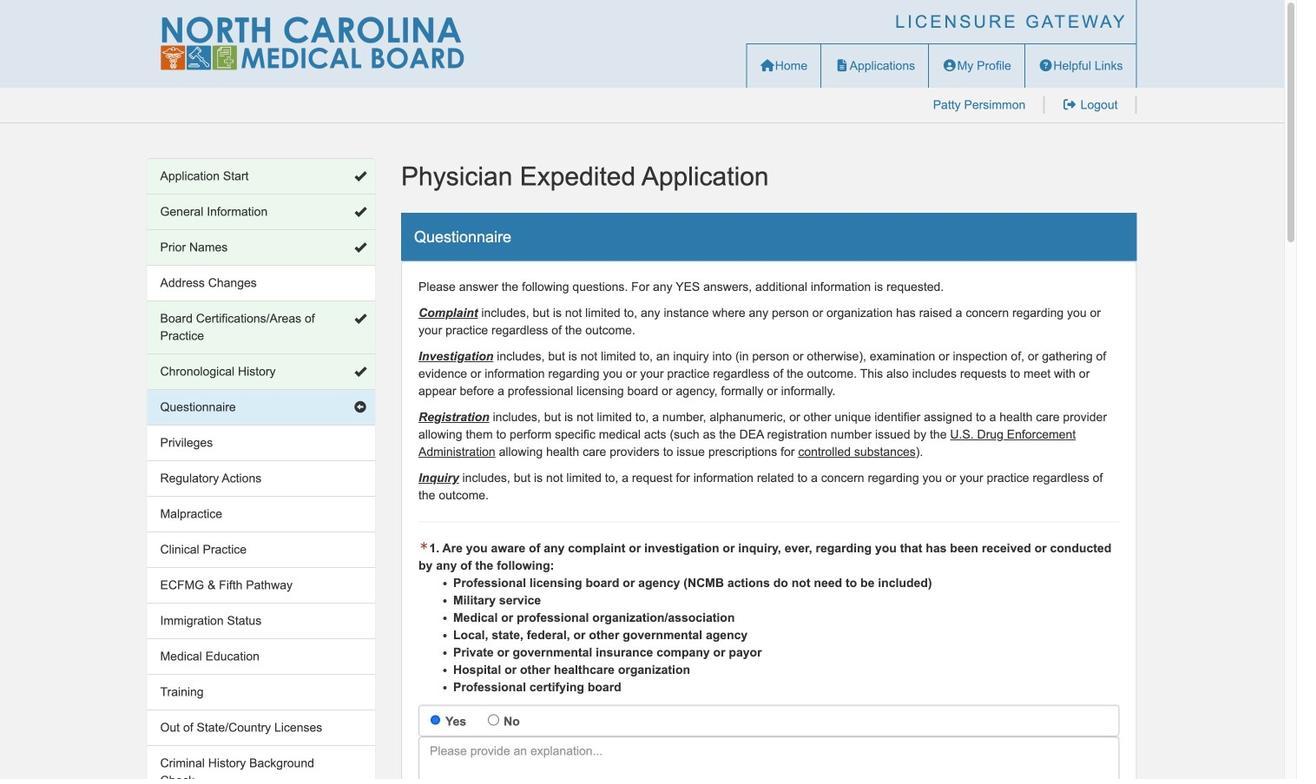 Task type: describe. For each thing, give the bounding box(es) containing it.
file text image
[[835, 60, 850, 72]]

question circle image
[[1039, 60, 1054, 72]]

3 ok image from the top
[[354, 366, 367, 378]]

1 ok image from the top
[[354, 170, 367, 182]]

2 ok image from the top
[[354, 242, 367, 254]]

circle arrow left image
[[354, 401, 367, 414]]

1 ok image from the top
[[354, 206, 367, 218]]

home image
[[760, 60, 776, 72]]

north carolina medical board logo image
[[160, 17, 464, 70]]



Task type: locate. For each thing, give the bounding box(es) containing it.
0 vertical spatial ok image
[[354, 206, 367, 218]]

ok image
[[354, 170, 367, 182], [354, 313, 367, 325]]

fw image
[[419, 542, 430, 550]]

Please provide an explanation... text field
[[419, 737, 1120, 779]]

sign out image
[[1063, 99, 1078, 111]]

ok image
[[354, 206, 367, 218], [354, 242, 367, 254], [354, 366, 367, 378]]

None radio
[[430, 715, 441, 726]]

2 ok image from the top
[[354, 313, 367, 325]]

None radio
[[488, 715, 500, 726]]

2 vertical spatial ok image
[[354, 366, 367, 378]]

user circle image
[[943, 60, 958, 72]]

1 vertical spatial ok image
[[354, 242, 367, 254]]

1 vertical spatial ok image
[[354, 313, 367, 325]]

0 vertical spatial ok image
[[354, 170, 367, 182]]



Task type: vqa. For each thing, say whether or not it's contained in the screenshot.
user circle icon at the top right of page
yes



